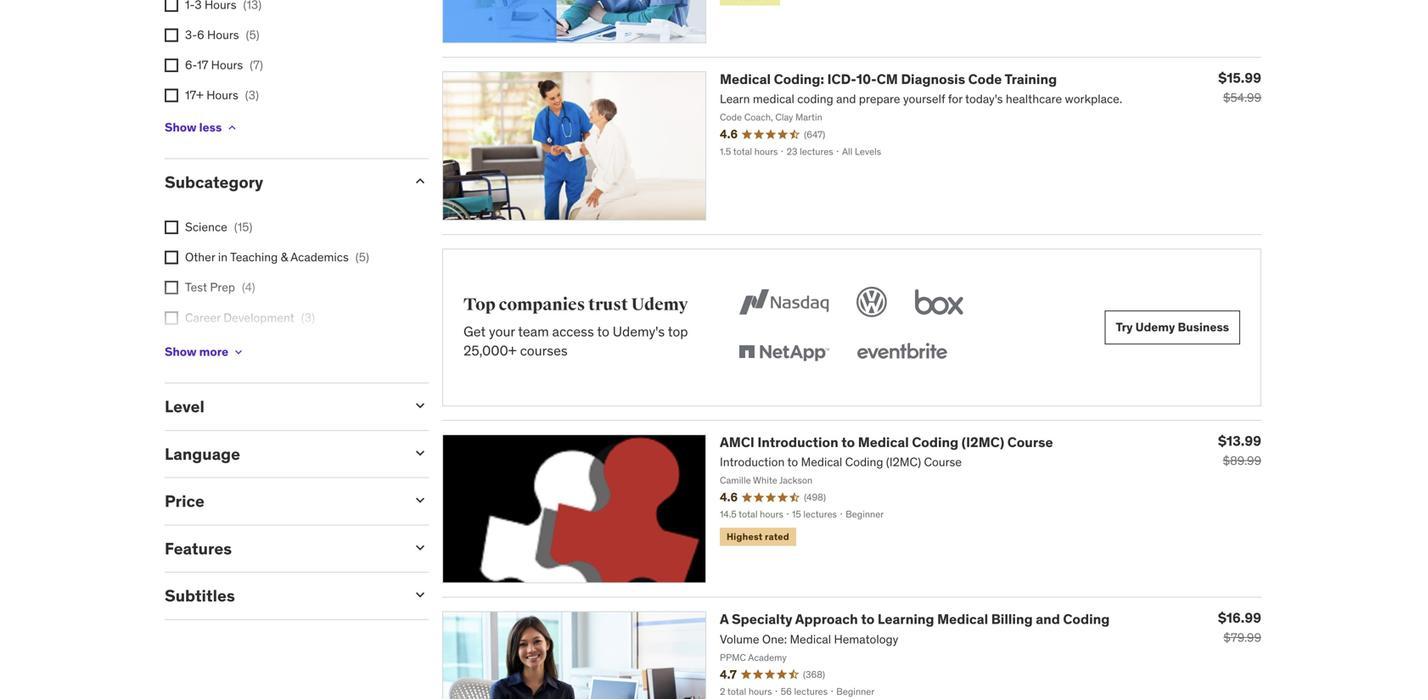 Task type: locate. For each thing, give the bounding box(es) containing it.
show
[[165, 120, 197, 135], [165, 344, 197, 360]]

volkswagen image
[[853, 283, 890, 321]]

xsmall image for 6-
[[165, 59, 178, 72]]

0 vertical spatial medical
[[720, 70, 771, 88]]

health
[[230, 340, 265, 356]]

5 xsmall image from the top
[[165, 251, 178, 265]]

trust
[[588, 295, 628, 315]]

2 show from the top
[[165, 344, 197, 360]]

subtitles
[[165, 586, 235, 606]]

(7)
[[250, 57, 263, 73]]

top
[[464, 295, 496, 315]]

$54.99
[[1223, 90, 1262, 105]]

1 vertical spatial hours
[[211, 57, 243, 73]]

other
[[185, 250, 215, 265]]

0 vertical spatial coding
[[912, 434, 959, 451]]

0 horizontal spatial (3)
[[245, 88, 259, 103]]

coding
[[912, 434, 959, 451], [1063, 611, 1110, 628]]

more
[[199, 344, 229, 360]]

2 horizontal spatial to
[[861, 611, 875, 628]]

amci introduction to medical coding (i2mc) course link
[[720, 434, 1053, 451]]

team
[[518, 323, 549, 341]]

xsmall image for test
[[165, 281, 178, 295]]

xsmall image right "less"
[[225, 121, 239, 134]]

netapp image
[[735, 334, 833, 372]]

2 small image from the top
[[412, 445, 429, 462]]

other in teaching & academics (5)
[[185, 250, 369, 265]]

xsmall image left science
[[165, 221, 178, 234]]

2 xsmall image from the top
[[165, 28, 178, 42]]

features button
[[165, 539, 398, 559]]

2 vertical spatial medical
[[937, 611, 988, 628]]

test
[[185, 280, 207, 295]]

small image for features
[[412, 539, 429, 556]]

training
[[1005, 70, 1057, 88]]

4 xsmall image from the top
[[165, 89, 178, 102]]

0 horizontal spatial udemy
[[631, 295, 688, 315]]

show less button
[[165, 111, 239, 145]]

$89.99
[[1223, 453, 1262, 468]]

coding left '(i2mc)'
[[912, 434, 959, 451]]

(5)
[[246, 27, 260, 42], [356, 250, 369, 265]]

0 vertical spatial show
[[165, 120, 197, 135]]

udemy inside top companies trust udemy get your team access to udemy's top 25,000+ courses
[[631, 295, 688, 315]]

0 vertical spatial udemy
[[631, 295, 688, 315]]

xsmall image for science
[[165, 221, 178, 234]]

4 small image from the top
[[412, 587, 429, 604]]

(3) for 17+ hours (3)
[[245, 88, 259, 103]]

(3) for career development (3)
[[301, 310, 315, 325]]

2 vertical spatial to
[[861, 611, 875, 628]]

small image
[[412, 397, 429, 414], [412, 539, 429, 556]]

udemy
[[631, 295, 688, 315], [1136, 320, 1175, 335]]

show left more
[[165, 344, 197, 360]]

try udemy business
[[1116, 320, 1229, 335]]

1 vertical spatial udemy
[[1136, 320, 1175, 335]]

try udemy business link
[[1105, 311, 1240, 344]]

1 small image from the top
[[412, 173, 429, 190]]

1 horizontal spatial (3)
[[301, 310, 315, 325]]

features
[[165, 539, 232, 559]]

&
[[281, 250, 288, 265]]

hours right 6
[[207, 27, 239, 42]]

medical
[[720, 70, 771, 88], [858, 434, 909, 451], [937, 611, 988, 628]]

0 horizontal spatial medical
[[720, 70, 771, 88]]

3-6 hours (5)
[[185, 27, 260, 42]]

0 vertical spatial (5)
[[246, 27, 260, 42]]

xsmall image right more
[[232, 346, 245, 359]]

small image
[[412, 173, 429, 190], [412, 445, 429, 462], [412, 492, 429, 509], [412, 587, 429, 604]]

career development (3)
[[185, 310, 315, 325]]

udemy up the top
[[631, 295, 688, 315]]

cm
[[877, 70, 898, 88]]

science
[[185, 220, 227, 235]]

1 vertical spatial (5)
[[356, 250, 369, 265]]

xsmall image left test
[[165, 281, 178, 295]]

$13.99 $89.99
[[1218, 432, 1262, 468]]

0 vertical spatial to
[[597, 323, 610, 341]]

1 horizontal spatial to
[[842, 434, 855, 451]]

a specialty approach to learning medical billing and coding
[[720, 611, 1110, 628]]

2 small image from the top
[[412, 539, 429, 556]]

1 vertical spatial small image
[[412, 539, 429, 556]]

introduction
[[758, 434, 839, 451]]

1 vertical spatial coding
[[1063, 611, 1110, 628]]

xsmall image left career
[[165, 311, 178, 325]]

general health
[[185, 340, 265, 356]]

3 small image from the top
[[412, 492, 429, 509]]

show for show less
[[165, 120, 197, 135]]

hours
[[207, 27, 239, 42], [211, 57, 243, 73], [207, 88, 238, 103]]

in
[[218, 250, 228, 265]]

1 small image from the top
[[412, 397, 429, 414]]

17+ hours (3)
[[185, 88, 259, 103]]

to right introduction
[[842, 434, 855, 451]]

xsmall image for 3-
[[165, 28, 178, 42]]

$13.99
[[1218, 432, 1262, 450]]

access
[[552, 323, 594, 341]]

small image for price
[[412, 492, 429, 509]]

0 horizontal spatial (5)
[[246, 27, 260, 42]]

udemy right try at top
[[1136, 320, 1175, 335]]

medical coding: icd-10-cm diagnosis code training link
[[720, 70, 1057, 88]]

hours right 17
[[211, 57, 243, 73]]

hours right 17+
[[207, 88, 238, 103]]

0 horizontal spatial to
[[597, 323, 610, 341]]

25,000+
[[464, 342, 517, 360]]

specialty
[[732, 611, 793, 628]]

0 vertical spatial hours
[[207, 27, 239, 42]]

xsmall image for career
[[165, 311, 178, 325]]

0 vertical spatial small image
[[412, 397, 429, 414]]

subtitles button
[[165, 586, 398, 606]]

(5) right academics
[[356, 250, 369, 265]]

udemy's
[[613, 323, 665, 341]]

xsmall image for 17+
[[165, 89, 178, 102]]

xsmall image
[[225, 121, 239, 134], [165, 221, 178, 234], [165, 281, 178, 295], [165, 311, 178, 325], [232, 346, 245, 359]]

1 show from the top
[[165, 120, 197, 135]]

show left "less"
[[165, 120, 197, 135]]

learning
[[878, 611, 934, 628]]

xsmall image
[[165, 0, 178, 12], [165, 28, 178, 42], [165, 59, 178, 72], [165, 89, 178, 102], [165, 251, 178, 265]]

to down trust
[[597, 323, 610, 341]]

(3) right development
[[301, 310, 315, 325]]

coding right and on the bottom right of page
[[1063, 611, 1110, 628]]

0 vertical spatial (3)
[[245, 88, 259, 103]]

your
[[489, 323, 515, 341]]

(3) down (7)
[[245, 88, 259, 103]]

(3)
[[245, 88, 259, 103], [301, 310, 315, 325]]

(15)
[[234, 220, 252, 235]]

(i2mc)
[[962, 434, 1005, 451]]

small image for subcategory
[[412, 173, 429, 190]]

to left learning
[[861, 611, 875, 628]]

subcategory button
[[165, 172, 398, 192]]

billing
[[991, 611, 1033, 628]]

1 vertical spatial medical
[[858, 434, 909, 451]]

to
[[597, 323, 610, 341], [842, 434, 855, 451], [861, 611, 875, 628]]

17
[[197, 57, 208, 73]]

less
[[199, 120, 222, 135]]

medical coding: icd-10-cm diagnosis code training
[[720, 70, 1057, 88]]

development
[[223, 310, 294, 325]]

(5) up (7)
[[246, 27, 260, 42]]

3 xsmall image from the top
[[165, 59, 178, 72]]

1 vertical spatial (3)
[[301, 310, 315, 325]]

top companies trust udemy get your team access to udemy's top 25,000+ courses
[[464, 295, 688, 360]]

2 vertical spatial hours
[[207, 88, 238, 103]]

1 vertical spatial show
[[165, 344, 197, 360]]



Task type: vqa. For each thing, say whether or not it's contained in the screenshot.
off
no



Task type: describe. For each thing, give the bounding box(es) containing it.
0 horizontal spatial coding
[[912, 434, 959, 451]]

prep
[[210, 280, 235, 295]]

eventbrite image
[[853, 334, 951, 372]]

a
[[720, 611, 729, 628]]

level button
[[165, 397, 398, 417]]

to inside top companies trust udemy get your team access to udemy's top 25,000+ courses
[[597, 323, 610, 341]]

coding:
[[774, 70, 824, 88]]

nasdaq image
[[735, 283, 833, 321]]

1 xsmall image from the top
[[165, 0, 178, 12]]

17+
[[185, 88, 204, 103]]

1 horizontal spatial medical
[[858, 434, 909, 451]]

2 horizontal spatial medical
[[937, 611, 988, 628]]

course
[[1008, 434, 1053, 451]]

$15.99
[[1219, 69, 1262, 87]]

show more button
[[165, 335, 245, 369]]

amci introduction to medical coding (i2mc) course
[[720, 434, 1053, 451]]

career
[[185, 310, 221, 325]]

$16.99 $79.99
[[1218, 610, 1262, 646]]

3-
[[185, 27, 197, 42]]

teaching
[[230, 250, 278, 265]]

code
[[968, 70, 1002, 88]]

science (15)
[[185, 220, 252, 235]]

box image
[[911, 283, 968, 321]]

$16.99
[[1218, 610, 1262, 627]]

1 horizontal spatial coding
[[1063, 611, 1110, 628]]

1 vertical spatial to
[[842, 434, 855, 451]]

approach
[[795, 611, 858, 628]]

and
[[1036, 611, 1060, 628]]

6-
[[185, 57, 197, 73]]

price
[[165, 491, 205, 512]]

hours for 6-17 hours
[[211, 57, 243, 73]]

companies
[[499, 295, 585, 315]]

subcategory
[[165, 172, 263, 192]]

top
[[668, 323, 688, 341]]

6
[[197, 27, 204, 42]]

language button
[[165, 444, 398, 464]]

show more
[[165, 344, 229, 360]]

level
[[165, 397, 204, 417]]

icd-
[[827, 70, 857, 88]]

10-
[[857, 70, 877, 88]]

try
[[1116, 320, 1133, 335]]

$79.99
[[1224, 630, 1262, 646]]

show for show more
[[165, 344, 197, 360]]

show less
[[165, 120, 222, 135]]

amci
[[720, 434, 755, 451]]

small image for subtitles
[[412, 587, 429, 604]]

price button
[[165, 491, 398, 512]]

get
[[464, 323, 486, 341]]

xsmall image for other
[[165, 251, 178, 265]]

courses
[[520, 342, 568, 360]]

1 horizontal spatial (5)
[[356, 250, 369, 265]]

diagnosis
[[901, 70, 965, 88]]

(4)
[[242, 280, 255, 295]]

small image for level
[[412, 397, 429, 414]]

a specialty approach to learning medical billing and coding link
[[720, 611, 1110, 628]]

small image for language
[[412, 445, 429, 462]]

$15.99 $54.99
[[1219, 69, 1262, 105]]

academics
[[291, 250, 349, 265]]

xsmall image inside show less button
[[225, 121, 239, 134]]

general
[[185, 340, 227, 356]]

xsmall image inside show more button
[[232, 346, 245, 359]]

hours for 3-6 hours
[[207, 27, 239, 42]]

6-17 hours (7)
[[185, 57, 263, 73]]

test prep (4)
[[185, 280, 255, 295]]

language
[[165, 444, 240, 464]]

1 horizontal spatial udemy
[[1136, 320, 1175, 335]]

business
[[1178, 320, 1229, 335]]



